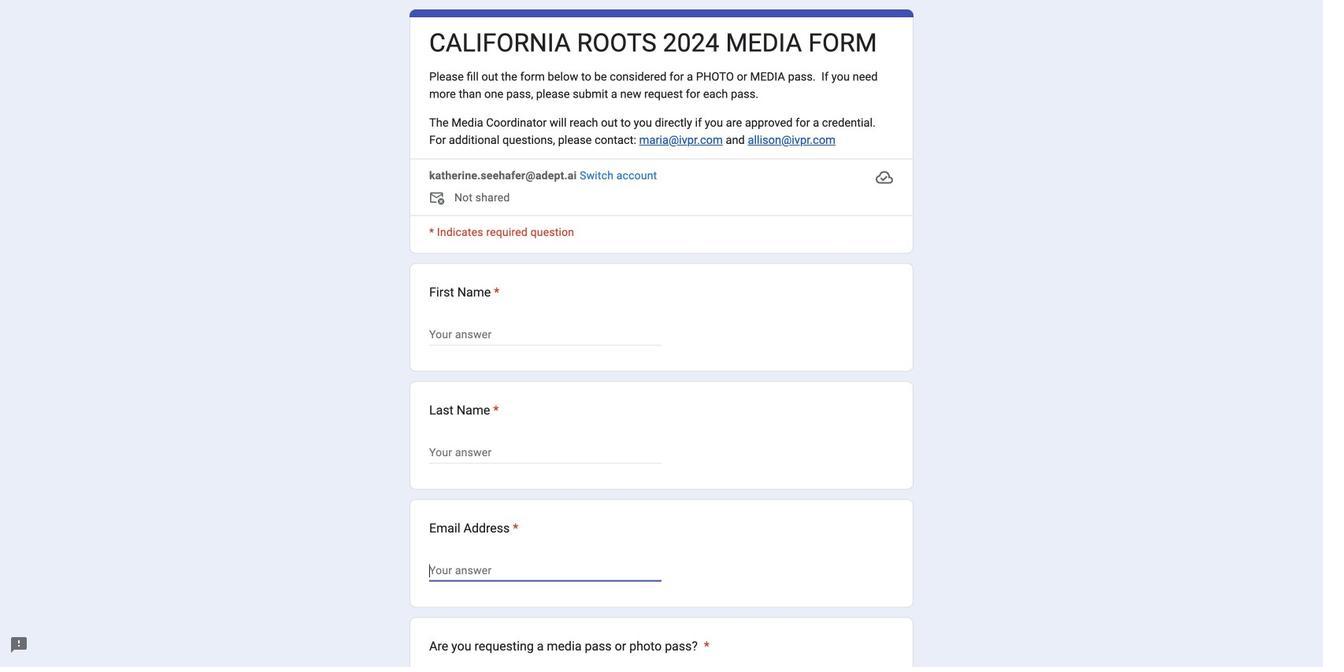 Task type: describe. For each thing, give the bounding box(es) containing it.
5 heading from the top
[[429, 638, 710, 657]]

2 heading from the top
[[429, 283, 500, 302]]

3 heading from the top
[[429, 401, 499, 420]]

1 heading from the top
[[429, 28, 877, 59]]

required question element for 3rd heading from the bottom of the page
[[490, 401, 499, 420]]

required question element for 2nd heading from the bottom of the page
[[510, 520, 519, 538]]

required question element for fifth heading from the top
[[701, 638, 710, 657]]



Task type: vqa. For each thing, say whether or not it's contained in the screenshot.
arial at top
no



Task type: locate. For each thing, give the bounding box(es) containing it.
list
[[410, 264, 914, 668]]

required question element
[[491, 283, 500, 302], [490, 401, 499, 420], [510, 520, 519, 538], [701, 638, 710, 657]]

4 heading from the top
[[429, 520, 519, 538]]

required question element for fourth heading from the bottom of the page
[[491, 283, 500, 302]]

None text field
[[429, 326, 662, 345], [429, 444, 662, 463], [429, 326, 662, 345], [429, 444, 662, 463]]

report a problem to google image
[[9, 636, 28, 655]]

heading
[[429, 28, 877, 59], [429, 283, 500, 302], [429, 401, 499, 420], [429, 520, 519, 538], [429, 638, 710, 657]]

None text field
[[429, 562, 662, 581]]

your email and google account are not part of your response image
[[429, 190, 454, 209], [429, 190, 448, 209]]



